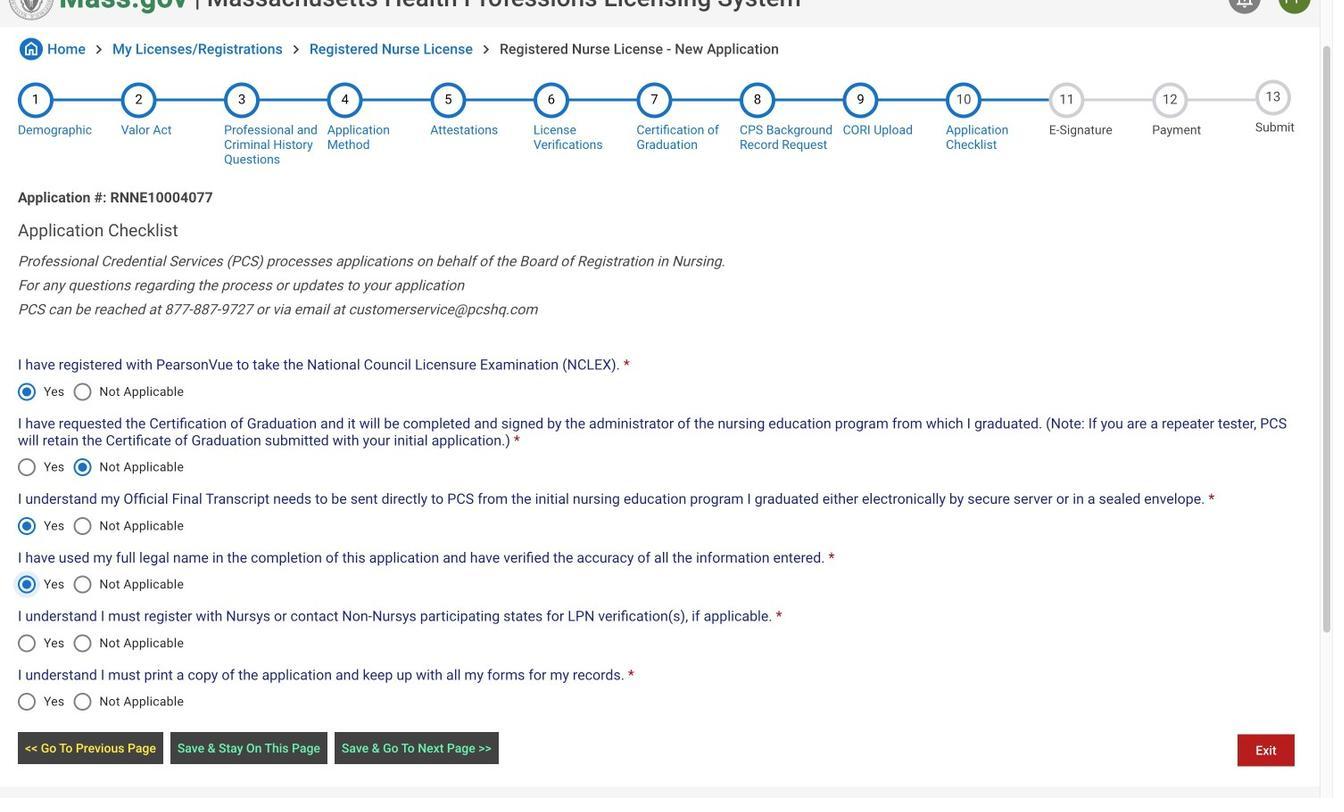 Task type: locate. For each thing, give the bounding box(es) containing it.
heading
[[207, 0, 801, 12], [18, 220, 1302, 240]]

option group
[[8, 371, 193, 413], [8, 446, 193, 489], [8, 505, 193, 548], [8, 564, 193, 606], [8, 622, 193, 665], [8, 681, 193, 724]]

1 horizontal spatial no color image
[[90, 40, 108, 58]]

0 horizontal spatial no color image
[[20, 38, 43, 60]]

4 option group from the top
[[8, 564, 193, 606]]

2 option group from the top
[[8, 446, 193, 489]]

0 vertical spatial no color image
[[1234, 0, 1255, 8]]

no color image
[[20, 38, 43, 60], [90, 40, 108, 58], [287, 40, 305, 58]]

massachusetts state seal image
[[9, 0, 54, 20]]

6 option group from the top
[[8, 681, 193, 724]]

0 horizontal spatial no color image
[[477, 40, 495, 58]]

1 vertical spatial heading
[[18, 220, 1302, 240]]

no color image
[[1234, 0, 1255, 8], [477, 40, 495, 58]]

5 option group from the top
[[8, 622, 193, 665]]



Task type: describe. For each thing, give the bounding box(es) containing it.
1 option group from the top
[[8, 371, 193, 413]]

3 option group from the top
[[8, 505, 193, 548]]

1 horizontal spatial no color image
[[1234, 0, 1255, 8]]

0 vertical spatial heading
[[207, 0, 801, 12]]

2 horizontal spatial no color image
[[287, 40, 305, 58]]

1 vertical spatial no color image
[[477, 40, 495, 58]]



